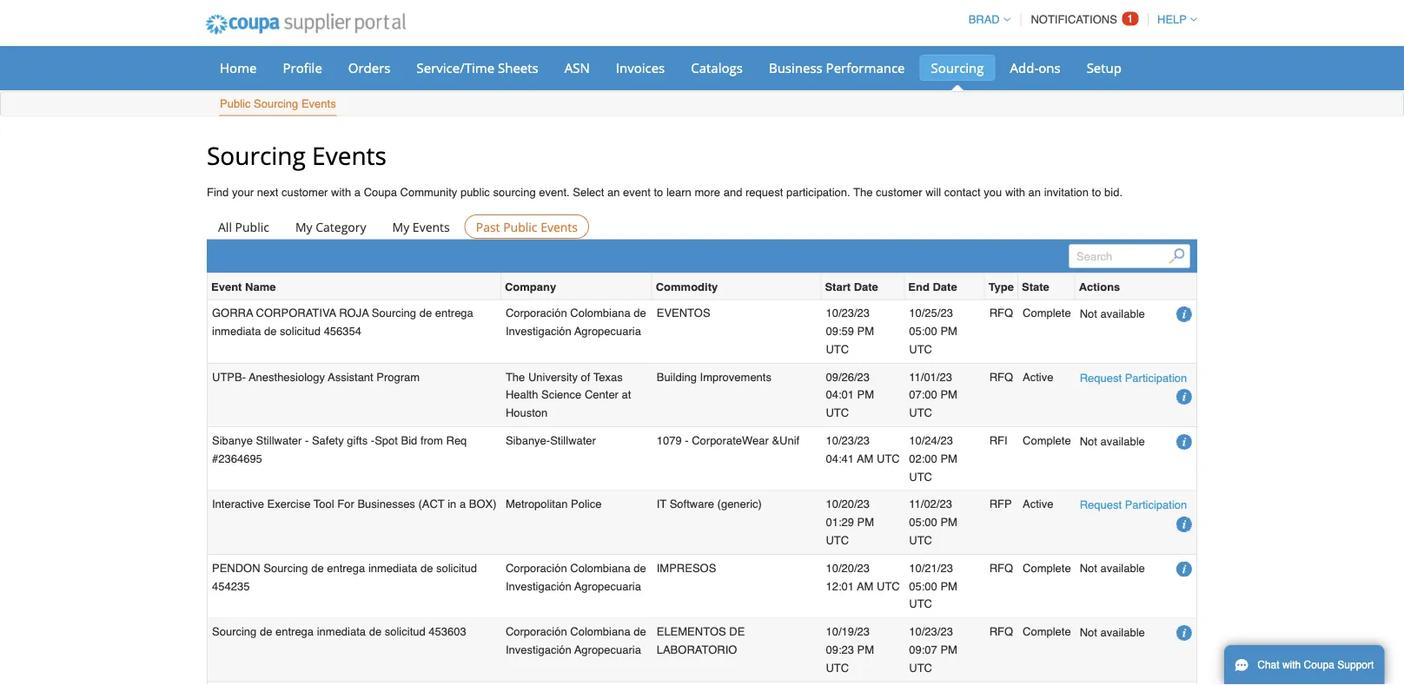 Task type: locate. For each thing, give the bounding box(es) containing it.
available for 10/21/23 05:00 pm utc
[[1101, 562, 1145, 575]]

4 not available from the top
[[1080, 626, 1145, 639]]

navigation
[[961, 3, 1198, 37]]

start
[[825, 280, 851, 293]]

utc down 09:07
[[909, 662, 933, 675]]

0 vertical spatial participation
[[1125, 371, 1187, 384]]

0 vertical spatial 05:00
[[909, 325, 938, 338]]

1 vertical spatial 10/23/23
[[826, 434, 870, 447]]

utc for 10/24/23 02:00 pm utc
[[909, 470, 933, 483]]

1 vertical spatial 10/20/23
[[826, 562, 870, 575]]

0 horizontal spatial the
[[506, 370, 525, 384]]

coupa
[[364, 186, 397, 199], [1304, 660, 1335, 672]]

10/24/23 02:00 pm utc
[[909, 434, 958, 483]]

1 rfq from the top
[[990, 307, 1013, 320]]

2 request participation from the top
[[1080, 499, 1187, 512]]

3 not available from the top
[[1080, 562, 1145, 575]]

with right the chat
[[1283, 660, 1301, 672]]

1 vertical spatial 05:00
[[909, 516, 938, 529]]

my events link
[[381, 215, 461, 239]]

#2364695
[[212, 452, 262, 465]]

10/20/23 inside '10/20/23 12:01 am utc'
[[826, 562, 870, 575]]

utc inside 10/20/23 01:29 pm utc
[[826, 534, 849, 547]]

2 investigación from the top
[[506, 580, 572, 593]]

solicitud inside gorra corporativa roja sourcing de entrega inmediata de solicitud 456354
[[280, 325, 321, 338]]

1 vertical spatial the
[[506, 370, 525, 384]]

2 complete from the top
[[1023, 434, 1071, 447]]

setup link
[[1076, 55, 1133, 81]]

1 horizontal spatial to
[[1092, 186, 1102, 199]]

utc down 02:00
[[909, 470, 933, 483]]

all public
[[218, 218, 269, 235]]

with inside button
[[1283, 660, 1301, 672]]

participation for rfq
[[1125, 371, 1187, 384]]

0 vertical spatial the
[[854, 186, 873, 199]]

public right all
[[235, 218, 269, 235]]

pm down 11/01/23
[[941, 389, 958, 402]]

tab list
[[207, 215, 1198, 239]]

3 agropecuaria from the top
[[574, 644, 641, 657]]

0 vertical spatial request participation button
[[1080, 369, 1187, 387]]

1 participation from the top
[[1125, 371, 1187, 384]]

1 available from the top
[[1101, 307, 1145, 320]]

orders link
[[337, 55, 402, 81]]

public for all
[[235, 218, 269, 235]]

1 vertical spatial solicitud
[[436, 562, 477, 575]]

1 horizontal spatial customer
[[876, 186, 923, 199]]

10/23/23 for 04:41
[[826, 434, 870, 447]]

10/23/23 up 09:59
[[826, 307, 870, 320]]

utc for 11/01/23 07:00 pm utc
[[909, 407, 933, 420]]

0 vertical spatial active
[[1023, 370, 1054, 384]]

pm
[[857, 325, 874, 338], [941, 325, 958, 338], [857, 389, 874, 402], [941, 389, 958, 402], [941, 452, 958, 465], [857, 516, 874, 529], [941, 516, 958, 529], [941, 580, 958, 593], [857, 644, 874, 657], [941, 644, 958, 657]]

1 horizontal spatial solicitud
[[385, 626, 426, 639]]

notifications
[[1031, 13, 1118, 26]]

utc up 11/01/23
[[909, 343, 933, 356]]

pm down 10/21/23
[[941, 580, 958, 593]]

1 stillwater from the left
[[256, 434, 302, 447]]

utc for 09/26/23 04:01 pm utc
[[826, 407, 849, 420]]

1 horizontal spatial -
[[371, 434, 375, 447]]

2 vertical spatial colombiana
[[570, 626, 631, 639]]

1 vertical spatial agropecuaria
[[574, 580, 641, 593]]

am right '04:41' on the bottom right
[[857, 452, 874, 465]]

0 horizontal spatial date
[[854, 280, 879, 293]]

pm down "10/25/23"
[[941, 325, 958, 338]]

de down the tool
[[311, 562, 324, 575]]

1 vertical spatial entrega
[[327, 562, 365, 575]]

1 05:00 from the top
[[909, 325, 938, 338]]

invoices link
[[605, 55, 676, 81]]

inmediata down businesses
[[368, 562, 417, 575]]

the up health
[[506, 370, 525, 384]]

to
[[654, 186, 663, 199], [1092, 186, 1102, 199]]

corporación colombiana de investigación agropecuaria
[[506, 307, 646, 338], [506, 562, 646, 593], [506, 626, 646, 657]]

investigación for gorra corporativa roja sourcing de entrega inmediata de solicitud 456354
[[506, 325, 572, 338]]

pm inside 10/25/23 05:00 pm utc
[[941, 325, 958, 338]]

pm for 10/19/23 09:23 pm utc
[[857, 644, 874, 657]]

10/23/23 up 09:07
[[909, 626, 953, 639]]

public inside 'link'
[[235, 218, 269, 235]]

3 complete from the top
[[1023, 562, 1071, 575]]

utc for 10/23/23 09:07 pm utc
[[909, 662, 933, 675]]

3 not from the top
[[1080, 562, 1098, 575]]

sourcing inside gorra corporativa roja sourcing de entrega inmediata de solicitud 456354
[[372, 307, 416, 320]]

1 vertical spatial corporación
[[506, 562, 567, 575]]

stillwater for sibanye-
[[550, 434, 596, 447]]

date right start
[[854, 280, 879, 293]]

setup
[[1087, 59, 1122, 76]]

utc inside '10/20/23 12:01 am utc'
[[877, 580, 900, 593]]

- right 1079 at the left bottom of page
[[685, 434, 689, 447]]

11/01/23
[[909, 370, 952, 384]]

businesses
[[358, 498, 415, 511]]

2 not from the top
[[1080, 435, 1098, 448]]

2 available from the top
[[1101, 435, 1145, 448]]

1 request participation from the top
[[1080, 371, 1187, 384]]

participation.
[[787, 186, 851, 199]]

3 colombiana from the top
[[570, 626, 631, 639]]

2 corporación colombiana de investigación agropecuaria from the top
[[506, 562, 646, 593]]

10/23/23 inside 10/23/23 04:41 am utc
[[826, 434, 870, 447]]

start date button
[[825, 278, 879, 296]]

10/20/23 for 01:29
[[826, 498, 870, 511]]

0 vertical spatial request
[[1080, 371, 1122, 384]]

an
[[608, 186, 620, 199], [1029, 186, 1041, 199]]

10/20/23 up 12:01
[[826, 562, 870, 575]]

event name button
[[211, 278, 276, 296]]

solicitud down corporativa
[[280, 325, 321, 338]]

performance
[[826, 59, 905, 76]]

with up category
[[331, 186, 351, 199]]

the university of texas health science center at houston
[[506, 370, 631, 420]]

0 vertical spatial corporación
[[506, 307, 567, 320]]

1 corporación colombiana de investigación agropecuaria from the top
[[506, 307, 646, 338]]

4 not from the top
[[1080, 626, 1098, 639]]

improvements
[[700, 370, 772, 384]]

corporación for sourcing de entrega inmediata de solicitud 453603
[[506, 626, 567, 639]]

stillwater for sibanye
[[256, 434, 302, 447]]

investigación
[[506, 325, 572, 338], [506, 580, 572, 593], [506, 644, 572, 657]]

05:00 inside "11/02/23 05:00 pm utc"
[[909, 516, 938, 529]]

utc down 10/21/23
[[909, 598, 933, 611]]

05:00 down "10/25/23"
[[909, 325, 938, 338]]

1 investigación from the top
[[506, 325, 572, 338]]

453603
[[429, 626, 466, 639]]

1 vertical spatial a
[[460, 498, 466, 511]]

entrega inside gorra corporativa roja sourcing de entrega inmediata de solicitud 456354
[[435, 307, 474, 320]]

colombiana for elementos de laboratorio
[[570, 626, 631, 639]]

my down community
[[392, 218, 410, 235]]

3 investigación from the top
[[506, 644, 572, 657]]

date for end date
[[933, 280, 957, 293]]

0 horizontal spatial -
[[305, 434, 309, 447]]

2 vertical spatial 05:00
[[909, 580, 938, 593]]

2 vertical spatial 10/23/23
[[909, 626, 953, 639]]

pm inside "11/02/23 05:00 pm utc"
[[941, 516, 958, 529]]

the
[[854, 186, 873, 199], [506, 370, 525, 384]]

10/23/23 inside "10/23/23 09:07 pm utc"
[[909, 626, 953, 639]]

sourcing inside pendon sourcing de entrega inmediata de solicitud 454235
[[264, 562, 308, 575]]

0 horizontal spatial an
[[608, 186, 620, 199]]

customer
[[282, 186, 328, 199], [876, 186, 923, 199]]

utc inside 11/01/23 07:00 pm utc
[[909, 407, 933, 420]]

3 corporación colombiana de investigación agropecuaria from the top
[[506, 626, 646, 657]]

date for start date
[[854, 280, 879, 293]]

utc inside "10/23/23 09:07 pm utc"
[[909, 662, 933, 675]]

support
[[1338, 660, 1374, 672]]

1 vertical spatial request
[[1080, 499, 1122, 512]]

utc inside 10/19/23 09:23 pm utc
[[826, 662, 849, 675]]

1 10/20/23 from the top
[[826, 498, 870, 511]]

0 vertical spatial corporación colombiana de investigación agropecuaria
[[506, 307, 646, 338]]

2 vertical spatial corporación
[[506, 626, 567, 639]]

my category link
[[284, 215, 378, 239]]

utc left 10/21/23 05:00 pm utc
[[877, 580, 900, 593]]

public right past
[[503, 218, 538, 235]]

pm inside 10/24/23 02:00 pm utc
[[941, 452, 958, 465]]

request participation for rfq
[[1080, 371, 1187, 384]]

2 am from the top
[[857, 580, 874, 593]]

1 vertical spatial investigación
[[506, 580, 572, 593]]

10/23/23 for 09:59
[[826, 307, 870, 320]]

2 horizontal spatial solicitud
[[436, 562, 477, 575]]

utc inside "11/02/23 05:00 pm utc"
[[909, 534, 933, 547]]

1 vertical spatial inmediata
[[368, 562, 417, 575]]

pm for 11/01/23 07:00 pm utc
[[941, 389, 958, 402]]

05:00 down 11/02/23
[[909, 516, 938, 529]]

to left "learn"
[[654, 186, 663, 199]]

3 corporación from the top
[[506, 626, 567, 639]]

sourcing right pendon
[[264, 562, 308, 575]]

pm down 11/02/23
[[941, 516, 958, 529]]

solicitud inside pendon sourcing de entrega inmediata de solicitud 454235
[[436, 562, 477, 575]]

utc inside 10/23/23 04:41 am utc
[[877, 452, 900, 465]]

pm down 09/26/23
[[857, 389, 874, 402]]

1 horizontal spatial stillwater
[[550, 434, 596, 447]]

4 rfq from the top
[[990, 626, 1013, 639]]

2 agropecuaria from the top
[[574, 580, 641, 593]]

0 horizontal spatial customer
[[282, 186, 328, 199]]

rfq right "10/23/23 09:07 pm utc" at the right bottom of page
[[990, 626, 1013, 639]]

utc inside 10/23/23 09:59 pm utc
[[826, 343, 849, 356]]

add-ons
[[1010, 59, 1061, 76]]

utc for 10/19/23 09:23 pm utc
[[826, 662, 849, 675]]

a right in
[[460, 498, 466, 511]]

0 vertical spatial solicitud
[[280, 325, 321, 338]]

sourcing
[[931, 59, 984, 76], [254, 97, 298, 110], [207, 139, 306, 172], [372, 307, 416, 320], [264, 562, 308, 575], [212, 626, 257, 639]]

science
[[542, 389, 582, 402]]

2 date from the left
[[933, 280, 957, 293]]

request participation button for rfq
[[1080, 369, 1187, 387]]

agropecuaria
[[574, 325, 641, 338], [574, 580, 641, 593], [574, 644, 641, 657]]

an left the invitation
[[1029, 186, 1041, 199]]

pm inside 10/20/23 01:29 pm utc
[[857, 516, 874, 529]]

bid
[[401, 434, 417, 447]]

investigación for pendon sourcing de entrega inmediata de solicitud 454235
[[506, 580, 572, 593]]

rfq down "type" button
[[990, 307, 1013, 320]]

am inside '10/20/23 12:01 am utc'
[[857, 580, 874, 593]]

pm for 10/23/23 09:59 pm utc
[[857, 325, 874, 338]]

home link
[[209, 55, 268, 81]]

0 horizontal spatial inmediata
[[212, 325, 261, 338]]

a up category
[[354, 186, 361, 199]]

(generic)
[[718, 498, 762, 511]]

pm down the 10/19/23
[[857, 644, 874, 657]]

colombiana
[[570, 307, 631, 320], [570, 562, 631, 575], [570, 626, 631, 639]]

1 am from the top
[[857, 452, 874, 465]]

1 vertical spatial coupa
[[1304, 660, 1335, 672]]

bid.
[[1105, 186, 1123, 199]]

0 horizontal spatial to
[[654, 186, 663, 199]]

pendon sourcing de entrega inmediata de solicitud 454235
[[212, 562, 477, 593]]

1 horizontal spatial entrega
[[327, 562, 365, 575]]

coupa inside chat with coupa support button
[[1304, 660, 1335, 672]]

coupa left community
[[364, 186, 397, 199]]

service/time sheets
[[417, 59, 539, 76]]

0 vertical spatial am
[[857, 452, 874, 465]]

add-ons link
[[999, 55, 1072, 81]]

inmediata
[[212, 325, 261, 338], [368, 562, 417, 575], [317, 626, 366, 639]]

solicitud down in
[[436, 562, 477, 575]]

01:29
[[826, 516, 854, 529]]

utc up 10/21/23
[[909, 534, 933, 547]]

3 rfq from the top
[[990, 562, 1013, 575]]

05:00 down 10/21/23
[[909, 580, 938, 593]]

utc for 10/25/23 05:00 pm utc
[[909, 343, 933, 356]]

2 vertical spatial agropecuaria
[[574, 644, 641, 657]]

0 vertical spatial 10/20/23
[[826, 498, 870, 511]]

utc inside 10/25/23 05:00 pm utc
[[909, 343, 933, 356]]

Search text field
[[1069, 244, 1191, 268]]

1 active from the top
[[1023, 370, 1054, 384]]

rfq down rfp
[[990, 562, 1013, 575]]

coupa left support
[[1304, 660, 1335, 672]]

1 horizontal spatial date
[[933, 280, 957, 293]]

rfp
[[990, 498, 1012, 511]]

category
[[316, 218, 366, 235]]

3 available from the top
[[1101, 562, 1145, 575]]

0 horizontal spatial solicitud
[[280, 325, 321, 338]]

end
[[908, 280, 930, 293]]

rfq for 10/21/23 05:00 pm utc
[[990, 562, 1013, 575]]

de down corporativa
[[264, 325, 277, 338]]

stillwater inside sibanye stillwater - safety gifts -spot bid from req #2364695
[[256, 434, 302, 447]]

2 corporación from the top
[[506, 562, 567, 575]]

utc inside the 09/26/23 04:01 pm utc
[[826, 407, 849, 420]]

0 vertical spatial inmediata
[[212, 325, 261, 338]]

05:00
[[909, 325, 938, 338], [909, 516, 938, 529], [909, 580, 938, 593]]

end date
[[908, 280, 957, 293]]

1 horizontal spatial an
[[1029, 186, 1041, 199]]

0 vertical spatial investigación
[[506, 325, 572, 338]]

2 10/20/23 from the top
[[826, 562, 870, 575]]

1 vertical spatial am
[[857, 580, 874, 593]]

complete for 10/23/23 09:07 pm utc
[[1023, 626, 1071, 639]]

2 my from the left
[[392, 218, 410, 235]]

2 vertical spatial inmediata
[[317, 626, 366, 639]]

pm inside 10/19/23 09:23 pm utc
[[857, 644, 874, 657]]

entrega
[[435, 307, 474, 320], [327, 562, 365, 575], [275, 626, 314, 639]]

2 horizontal spatial inmediata
[[368, 562, 417, 575]]

1 not available from the top
[[1080, 307, 1145, 320]]

pm right 09:07
[[941, 644, 958, 657]]

pm inside 11/01/23 07:00 pm utc
[[941, 389, 958, 402]]

4 complete from the top
[[1023, 626, 1071, 639]]

find
[[207, 186, 229, 199]]

0 vertical spatial request participation
[[1080, 371, 1187, 384]]

0 horizontal spatial coupa
[[364, 186, 397, 199]]

2 horizontal spatial -
[[685, 434, 689, 447]]

solicitud left 453603
[[385, 626, 426, 639]]

0 vertical spatial agropecuaria
[[574, 325, 641, 338]]

1 date from the left
[[854, 280, 879, 293]]

request participation button
[[1080, 369, 1187, 387], [1080, 496, 1187, 515]]

next
[[257, 186, 278, 199]]

10/20/23 up 01:29
[[826, 498, 870, 511]]

pm for 11/02/23 05:00 pm utc
[[941, 516, 958, 529]]

an left event
[[608, 186, 620, 199]]

1 horizontal spatial my
[[392, 218, 410, 235]]

customer right next
[[282, 186, 328, 199]]

rfi
[[990, 434, 1008, 447]]

pm right 09:59
[[857, 325, 874, 338]]

all public link
[[207, 215, 281, 239]]

events down community
[[413, 218, 450, 235]]

pm inside "10/23/23 09:07 pm utc"
[[941, 644, 958, 657]]

utc down 01:29
[[826, 534, 849, 547]]

09/26/23 04:01 pm utc
[[826, 370, 874, 420]]

entrega inside pendon sourcing de entrega inmediata de solicitud 454235
[[327, 562, 365, 575]]

0 horizontal spatial stillwater
[[256, 434, 302, 447]]

1 vertical spatial colombiana
[[570, 562, 631, 575]]

1 vertical spatial participation
[[1125, 499, 1187, 512]]

utc
[[826, 343, 849, 356], [909, 343, 933, 356], [826, 407, 849, 420], [909, 407, 933, 420], [877, 452, 900, 465], [909, 470, 933, 483], [826, 534, 849, 547], [909, 534, 933, 547], [877, 580, 900, 593], [909, 598, 933, 611], [826, 662, 849, 675], [909, 662, 933, 675]]

event.
[[539, 186, 570, 199]]

1 not from the top
[[1080, 307, 1098, 320]]

pm for 09/26/23 04:01 pm utc
[[857, 389, 874, 402]]

my left category
[[295, 218, 313, 235]]

not available for 10/23/23 09:07 pm utc
[[1080, 626, 1145, 639]]

de left elementos
[[634, 626, 646, 639]]

1 horizontal spatial the
[[854, 186, 873, 199]]

to left 'bid.'
[[1092, 186, 1102, 199]]

stillwater up #2364695 on the left of page
[[256, 434, 302, 447]]

1 vertical spatial request participation
[[1080, 499, 1187, 512]]

0 horizontal spatial a
[[354, 186, 361, 199]]

2 active from the top
[[1023, 498, 1054, 511]]

2 horizontal spatial with
[[1283, 660, 1301, 672]]

2 vertical spatial corporación colombiana de investigación agropecuaria
[[506, 626, 646, 657]]

2 request participation button from the top
[[1080, 496, 1187, 515]]

agropecuaria for impresos
[[574, 580, 641, 593]]

1 my from the left
[[295, 218, 313, 235]]

2 horizontal spatial entrega
[[435, 307, 474, 320]]

0 vertical spatial colombiana
[[570, 307, 631, 320]]

1 request from the top
[[1080, 371, 1122, 384]]

pm inside 10/21/23 05:00 pm utc
[[941, 580, 958, 593]]

10/24/23
[[909, 434, 953, 447]]

rfq up rfi
[[990, 370, 1013, 384]]

brad
[[969, 13, 1000, 26]]

2 to from the left
[[1092, 186, 1102, 199]]

am inside 10/23/23 04:41 am utc
[[857, 452, 874, 465]]

with right you
[[1005, 186, 1026, 199]]

the right participation.
[[854, 186, 873, 199]]

1 complete from the top
[[1023, 307, 1071, 320]]

05:00 inside 10/21/23 05:00 pm utc
[[909, 580, 938, 593]]

utc down 09:59
[[826, 343, 849, 356]]

asn link
[[553, 55, 601, 81]]

at
[[622, 389, 631, 402]]

end date button
[[908, 278, 957, 296]]

0 vertical spatial entrega
[[435, 307, 474, 320]]

2 vertical spatial investigación
[[506, 644, 572, 657]]

2 rfq from the top
[[990, 370, 1013, 384]]

inmediata down pendon sourcing de entrega inmediata de solicitud 454235 on the left of the page
[[317, 626, 366, 639]]

- right gifts
[[371, 434, 375, 447]]

utc left 02:00
[[877, 452, 900, 465]]

10/23/23 inside 10/23/23 09:59 pm utc
[[826, 307, 870, 320]]

with
[[331, 186, 351, 199], [1005, 186, 1026, 199], [1283, 660, 1301, 672]]

notifications 1
[[1031, 12, 1134, 26]]

utc down 04:01
[[826, 407, 849, 420]]

1 corporación from the top
[[506, 307, 567, 320]]

0 horizontal spatial my
[[295, 218, 313, 235]]

sourcing right roja
[[372, 307, 416, 320]]

utc inside 10/21/23 05:00 pm utc
[[909, 598, 933, 611]]

3 05:00 from the top
[[909, 580, 938, 593]]

company
[[505, 280, 556, 293]]

name
[[245, 280, 276, 293]]

utc down 09:23
[[826, 662, 849, 675]]

4 available from the top
[[1101, 626, 1145, 639]]

1 vertical spatial active
[[1023, 498, 1054, 511]]

request for rfp
[[1080, 499, 1122, 512]]

10/20/23 inside 10/20/23 01:29 pm utc
[[826, 498, 870, 511]]

pm inside the 09/26/23 04:01 pm utc
[[857, 389, 874, 402]]

date right end at the top right
[[933, 280, 957, 293]]

1 request participation button from the top
[[1080, 369, 1187, 387]]

0 vertical spatial 10/23/23
[[826, 307, 870, 320]]

events down profile link
[[302, 97, 336, 110]]

10/19/23 09:23 pm utc
[[826, 626, 874, 675]]

available for 10/23/23 09:07 pm utc
[[1101, 626, 1145, 639]]

2 request from the top
[[1080, 499, 1122, 512]]

invoices
[[616, 59, 665, 76]]

exercise
[[267, 498, 311, 511]]

2 customer from the left
[[876, 186, 923, 199]]

05:00 inside 10/25/23 05:00 pm utc
[[909, 325, 938, 338]]

corporación for gorra corporativa roja sourcing de entrega inmediata de solicitud 456354
[[506, 307, 567, 320]]

utc down 07:00
[[909, 407, 933, 420]]

2 participation from the top
[[1125, 499, 1187, 512]]

2 vertical spatial solicitud
[[385, 626, 426, 639]]

stillwater down the university of texas health science center at houston at the left of page
[[550, 434, 596, 447]]

utc for 11/02/23 05:00 pm utc
[[909, 534, 933, 547]]

pm down 10/24/23
[[941, 452, 958, 465]]

inmediata down gorra
[[212, 325, 261, 338]]

1 horizontal spatial coupa
[[1304, 660, 1335, 672]]

10/23/23 09:07 pm utc
[[909, 626, 958, 675]]

10/23/23 up '04:41' on the bottom right
[[826, 434, 870, 447]]

10/19/23
[[826, 626, 870, 639]]

2 05:00 from the top
[[909, 516, 938, 529]]

- left safety
[[305, 434, 309, 447]]

1 colombiana from the top
[[570, 307, 631, 320]]

pm for 10/25/23 05:00 pm utc
[[941, 325, 958, 338]]

pm for 10/24/23 02:00 pm utc
[[941, 452, 958, 465]]

0 horizontal spatial entrega
[[275, 626, 314, 639]]

public down home link
[[220, 97, 251, 110]]

pm right 01:29
[[857, 516, 874, 529]]

2 colombiana from the top
[[570, 562, 631, 575]]

1 agropecuaria from the top
[[574, 325, 641, 338]]

stillwater
[[256, 434, 302, 447], [550, 434, 596, 447]]

utc inside 10/24/23 02:00 pm utc
[[909, 470, 933, 483]]

1 vertical spatial request participation button
[[1080, 496, 1187, 515]]

05:00 for 11/02/23
[[909, 516, 938, 529]]

2 stillwater from the left
[[550, 434, 596, 447]]

public sourcing events
[[220, 97, 336, 110]]

complete for 10/24/23 02:00 pm utc
[[1023, 434, 1071, 447]]

2 vertical spatial entrega
[[275, 626, 314, 639]]

1 vertical spatial corporación colombiana de investigación agropecuaria
[[506, 562, 646, 593]]

pm inside 10/23/23 09:59 pm utc
[[857, 325, 874, 338]]

customer left will
[[876, 186, 923, 199]]

de left eventos
[[634, 307, 646, 320]]

2 not available from the top
[[1080, 435, 1145, 448]]

am right 12:01
[[857, 580, 874, 593]]



Task type: describe. For each thing, give the bounding box(es) containing it.
safety
[[312, 434, 344, 447]]

sourcing down 454235
[[212, 626, 257, 639]]

active for rfq
[[1023, 370, 1054, 384]]

public for past
[[503, 218, 538, 235]]

10/25/23
[[909, 307, 953, 320]]

invitation
[[1044, 186, 1089, 199]]

chat
[[1258, 660, 1280, 672]]

catalogs
[[691, 59, 743, 76]]

10/20/23 01:29 pm utc
[[826, 498, 874, 547]]

02:00
[[909, 452, 938, 465]]

req
[[446, 434, 467, 447]]

corporación colombiana de investigación agropecuaria for impresos
[[506, 562, 646, 593]]

elementos de laboratorio
[[657, 626, 745, 657]]

available for 10/24/23 02:00 pm utc
[[1101, 435, 1145, 448]]

09:07
[[909, 644, 938, 657]]

participation for rfp
[[1125, 499, 1187, 512]]

sibanye-
[[506, 434, 550, 447]]

not available for 10/24/23 02:00 pm utc
[[1080, 435, 1145, 448]]

complete for 10/25/23 05:00 pm utc
[[1023, 307, 1071, 320]]

type state
[[989, 280, 1050, 293]]

ons
[[1039, 59, 1061, 76]]

2 - from the left
[[371, 434, 375, 447]]

available for 10/25/23 05:00 pm utc
[[1101, 307, 1145, 320]]

not for 10/25/23 05:00 pm utc
[[1080, 307, 1098, 320]]

rfq for 11/01/23 07:00 pm utc
[[990, 370, 1013, 384]]

10/23/23 09:59 pm utc
[[826, 307, 874, 356]]

1 to from the left
[[654, 186, 663, 199]]

04:41
[[826, 452, 854, 465]]

12:01
[[826, 580, 854, 593]]

navigation containing notifications 1
[[961, 3, 1198, 37]]

not available for 10/25/23 05:00 pm utc
[[1080, 307, 1145, 320]]

sourcing link
[[920, 55, 996, 81]]

my for my category
[[295, 218, 313, 235]]

gorra corporativa roja sourcing de entrega inmediata de solicitud 456354
[[212, 307, 474, 338]]

0 horizontal spatial with
[[331, 186, 351, 199]]

profile
[[283, 59, 322, 76]]

metropolitan police
[[506, 498, 602, 511]]

not for 10/23/23 09:07 pm utc
[[1080, 626, 1098, 639]]

community
[[400, 186, 457, 199]]

service/time sheets link
[[405, 55, 550, 81]]

corporatewear
[[692, 434, 769, 447]]

1079 - corporatewear &unif
[[657, 434, 800, 447]]

building
[[657, 370, 697, 384]]

help link
[[1150, 13, 1198, 26]]

10/23/23 for 09:07
[[909, 626, 953, 639]]

elementos
[[657, 626, 726, 639]]

spot
[[375, 434, 398, 447]]

state button
[[1022, 278, 1050, 296]]

request
[[746, 186, 783, 199]]

university
[[528, 370, 578, 384]]

10/20/23 for 12:01
[[826, 562, 870, 575]]

sourcing up next
[[207, 139, 306, 172]]

asn
[[565, 59, 590, 76]]

it
[[657, 498, 667, 511]]

de down pendon sourcing de entrega inmediata de solicitud 454235 on the left of the page
[[369, 626, 382, 639]]

utc for 10/23/23 04:41 am utc
[[877, 452, 900, 465]]

more
[[695, 186, 721, 199]]

inmediata inside gorra corporativa roja sourcing de entrega inmediata de solicitud 456354
[[212, 325, 261, 338]]

am for 10/20/23
[[857, 580, 874, 593]]

1 an from the left
[[608, 186, 620, 199]]

commodity button
[[656, 278, 718, 296]]

1 horizontal spatial with
[[1005, 186, 1026, 199]]

04:01
[[826, 389, 854, 402]]

1 horizontal spatial inmediata
[[317, 626, 366, 639]]

agropecuaria for elementos de laboratorio
[[574, 644, 641, 657]]

0 vertical spatial a
[[354, 186, 361, 199]]

0 vertical spatial coupa
[[364, 186, 397, 199]]

request for rfq
[[1080, 371, 1122, 384]]

05:00 for 10/21/23
[[909, 580, 938, 593]]

the inside the university of texas health science center at houston
[[506, 370, 525, 384]]

gifts
[[347, 434, 368, 447]]

contact
[[945, 186, 981, 199]]

05:00 for 10/25/23
[[909, 325, 938, 338]]

1 horizontal spatial a
[[460, 498, 466, 511]]

sibanye stillwater - safety gifts -spot bid from req #2364695
[[212, 434, 467, 465]]

type button
[[989, 278, 1014, 296]]

profile link
[[272, 55, 334, 81]]

sourcing down profile link
[[254, 97, 298, 110]]

business performance
[[769, 59, 905, 76]]

454235
[[212, 580, 250, 593]]

interactive exercise tool for businesses (act in a box)
[[212, 498, 497, 511]]

07:00
[[909, 389, 938, 402]]

gorra
[[212, 307, 253, 320]]

pm for 10/23/23 09:07 pm utc
[[941, 644, 958, 657]]

not for 10/21/23 05:00 pm utc
[[1080, 562, 1098, 575]]

my events
[[392, 218, 450, 235]]

program
[[377, 370, 420, 384]]

request participation for rfp
[[1080, 499, 1187, 512]]

colombiana for impresos
[[570, 562, 631, 575]]

from
[[421, 434, 443, 447]]

past public events link
[[465, 215, 589, 239]]

events down the event.
[[541, 218, 578, 235]]

not for 10/24/23 02:00 pm utc
[[1080, 435, 1098, 448]]

utc for 10/20/23 12:01 am utc
[[877, 580, 900, 593]]

de down (act
[[421, 562, 433, 575]]

inmediata inside pendon sourcing de entrega inmediata de solicitud 454235
[[368, 562, 417, 575]]

laboratorio
[[657, 644, 737, 657]]

&unif
[[772, 434, 800, 447]]

catalogs link
[[680, 55, 754, 81]]

2 an from the left
[[1029, 186, 1041, 199]]

sourcing down brad
[[931, 59, 984, 76]]

utc for 10/21/23 05:00 pm utc
[[909, 598, 933, 611]]

corporativa
[[256, 307, 336, 320]]

sheets
[[498, 59, 539, 76]]

pm for 10/20/23 01:29 pm utc
[[857, 516, 874, 529]]

11/02/23 05:00 pm utc
[[909, 498, 958, 547]]

complete for 10/21/23 05:00 pm utc
[[1023, 562, 1071, 575]]

active for rfp
[[1023, 498, 1054, 511]]

orders
[[348, 59, 391, 76]]

1 - from the left
[[305, 434, 309, 447]]

events up category
[[312, 139, 387, 172]]

rfq for 10/25/23 05:00 pm utc
[[990, 307, 1013, 320]]

corporación colombiana de investigación agropecuaria for eventos
[[506, 307, 646, 338]]

1 customer from the left
[[282, 186, 328, 199]]

11/01/23 07:00 pm utc
[[909, 370, 958, 420]]

coupa supplier portal image
[[194, 3, 418, 46]]

state
[[1022, 280, 1050, 293]]

health
[[506, 389, 538, 402]]

software
[[670, 498, 714, 511]]

utc for 10/20/23 01:29 pm utc
[[826, 534, 849, 547]]

center
[[585, 389, 619, 402]]

event name
[[211, 280, 276, 293]]

colombiana for eventos
[[570, 307, 631, 320]]

de down pendon
[[260, 626, 272, 639]]

brad link
[[961, 13, 1011, 26]]

investigación for sourcing de entrega inmediata de solicitud 453603
[[506, 644, 572, 657]]

not available for 10/21/23 05:00 pm utc
[[1080, 562, 1145, 575]]

agropecuaria for eventos
[[574, 325, 641, 338]]

you
[[984, 186, 1002, 199]]

corporación for pendon sourcing de entrega inmediata de solicitud 454235
[[506, 562, 567, 575]]

tab list containing all public
[[207, 215, 1198, 239]]

and
[[724, 186, 743, 199]]

de up program
[[419, 307, 432, 320]]

10/23/23 04:41 am utc
[[826, 434, 900, 465]]

utpb- anesthesiology assistant program
[[212, 370, 420, 384]]

pm for 10/21/23 05:00 pm utc
[[941, 580, 958, 593]]

impresos
[[657, 562, 716, 575]]

request participation button for rfp
[[1080, 496, 1187, 515]]

(act
[[418, 498, 445, 511]]

my for my events
[[392, 218, 410, 235]]

texas
[[594, 370, 623, 384]]

sourcing events
[[207, 139, 387, 172]]

09:59
[[826, 325, 854, 338]]

10/20/23 12:01 am utc
[[826, 562, 900, 593]]

3 - from the left
[[685, 434, 689, 447]]

your
[[232, 186, 254, 199]]

rfq for 10/23/23 09:07 pm utc
[[990, 626, 1013, 639]]

of
[[581, 370, 590, 384]]

09:23
[[826, 644, 854, 657]]

assistant
[[328, 370, 373, 384]]

search image
[[1169, 248, 1185, 264]]

actions button
[[1079, 278, 1121, 296]]

chat with coupa support button
[[1225, 646, 1385, 686]]

corporación colombiana de investigación agropecuaria for elementos de laboratorio
[[506, 626, 646, 657]]

de left impresos
[[634, 562, 646, 575]]

1079
[[657, 434, 682, 447]]

anesthesiology
[[249, 370, 325, 384]]

business performance link
[[758, 55, 916, 81]]

actions
[[1079, 280, 1121, 293]]

metropolitan
[[506, 498, 568, 511]]

am for 10/23/23
[[857, 452, 874, 465]]

utc for 10/23/23 09:59 pm utc
[[826, 343, 849, 356]]



Task type: vqa. For each thing, say whether or not it's contained in the screenshot.
THE REQUESTS
no



